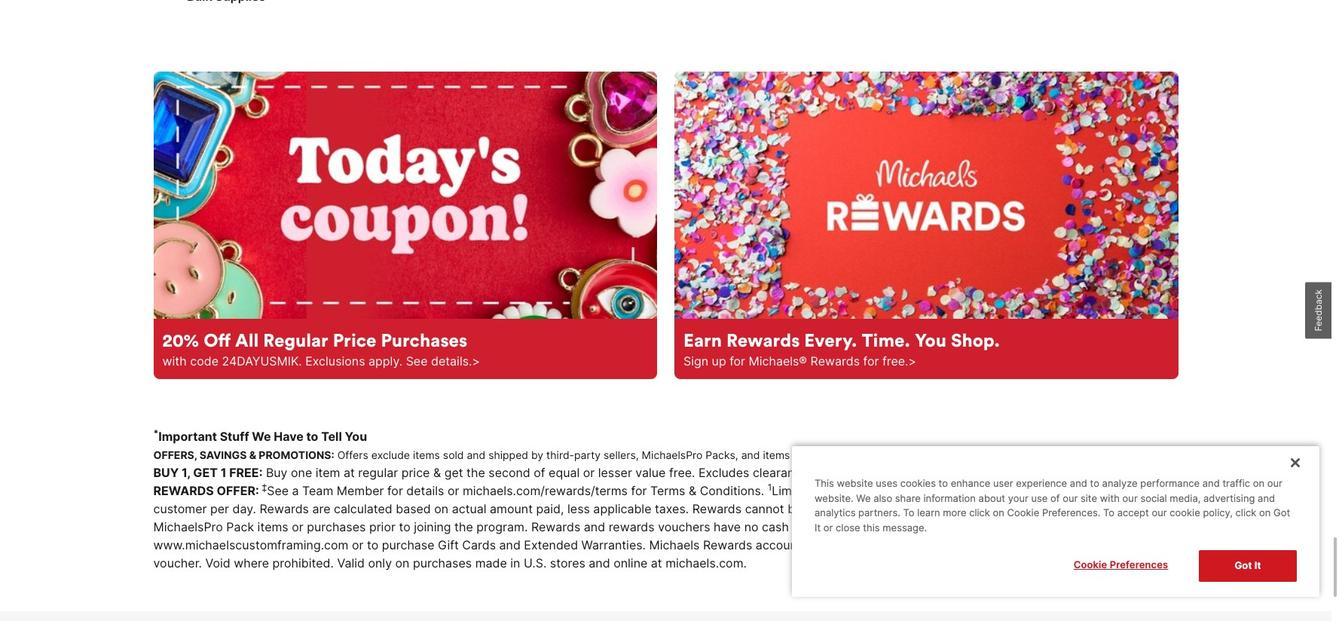 Task type: vqa. For each thing, say whether or not it's contained in the screenshot.
Events related to leftmost Classes & Events Link
no



Task type: describe. For each thing, give the bounding box(es) containing it.
got inside "this website uses cookies to enhance user experience and to analyze performance and traffic on our website. we also share information about your use of our site with our social media, advertising and analytics partners. to learn more click on cookie preferences. to accept our cookie policy, click on got it or close this message."
[[1274, 507, 1290, 519]]

a inside rewards offer: ‡ see a team member for details or michaels.com/rewards/terms for terms & conditions. 1
[[292, 483, 299, 498]]

user
[[993, 477, 1014, 489]]

cookies
[[900, 477, 936, 489]]

or inside the * important stuff we have to tell you offers, savings & promotions: offers exclude items sold and shipped by third-party sellers, michaelspro packs, and items listed with coupon exclusions. buy 1, get 1 free: buy one item at regular price & get the second of equal or lesser value free. excludes clearance.
[[583, 465, 595, 480]]

20% off all regular price purchases with code 24dayusmik. exclusions apply. see details.>
[[162, 328, 480, 368]]

for down regular
[[387, 483, 403, 498]]

rewards up the michaels®
[[727, 328, 800, 351]]

rewards up "extended"
[[531, 519, 581, 534]]

1 horizontal spatial items
[[413, 448, 440, 461]]

or up prohibited.
[[292, 519, 304, 534]]

1 horizontal spatial rewards
[[877, 483, 923, 498]]

shop.
[[951, 328, 1000, 351]]

of left more
[[929, 501, 940, 516]]

more
[[943, 507, 967, 519]]

offers,
[[153, 448, 197, 461]]

it inside 'button'
[[1255, 560, 1261, 572]]

important
[[158, 429, 217, 444]]

of down "shipping,"
[[1077, 537, 1088, 552]]

of inside the * important stuff we have to tell you offers, savings & promotions: offers exclude items sold and shipped by third-party sellers, michaelspro packs, and items listed with coupon exclusions. buy 1, get 1 free: buy one item at regular price & get the second of equal or lesser value free. excludes clearance.
[[534, 465, 545, 480]]

2 vertical spatial purchases
[[413, 555, 472, 570]]

cookie inside "this website uses cookies to enhance user experience and to analyze performance and traffic on our website. we also share information about your use of our site with our social media, advertising and analytics partners. to learn more click on cookie preferences. to accept our cookie policy, click on got it or close this message."
[[1007, 507, 1040, 519]]

24dayusmik.
[[222, 353, 302, 368]]

1 vertical spatial earned
[[806, 501, 846, 516]]

0 vertical spatial earned
[[926, 483, 966, 498]]

and up the advertising
[[1203, 477, 1220, 489]]

cookie
[[1170, 507, 1200, 519]]

actual
[[452, 501, 487, 516]]

on down 'about'
[[993, 507, 1005, 519]]

2 vertical spatial be
[[905, 537, 919, 552]]

team
[[302, 483, 333, 498]]

you inside the * important stuff we have to tell you offers, savings & promotions: offers exclude items sold and shipped by third-party sellers, michaelspro packs, and items listed with coupon exclusions. buy 1, get 1 free: buy one item at regular price & get the second of equal or lesser value free. excludes clearance.
[[345, 429, 367, 444]]

rewards down the ‡
[[260, 501, 309, 516]]

on right traffic
[[1253, 477, 1265, 489]]

1 to from the left
[[903, 507, 915, 519]]

our right traffic
[[1267, 477, 1283, 489]]

1 horizontal spatial in
[[834, 483, 844, 498]]

0 horizontal spatial day.
[[233, 501, 256, 516]]

learn
[[917, 507, 940, 519]]

extended
[[524, 537, 578, 552]]

terms
[[650, 483, 685, 498]]

online
[[614, 555, 648, 570]]

michaels.com/rewards/terms
[[463, 483, 628, 498]]

up
[[712, 353, 726, 368]]

used
[[1005, 519, 1033, 534]]

sign
[[684, 353, 709, 368]]

1 vertical spatial in
[[510, 555, 520, 570]]

cannot
[[745, 501, 784, 516]]

cards,
[[968, 501, 1005, 516]]

limit $150 in total rewards earned per day. limit one transaction per customer per day. rewards are calculated based on actual amount paid, less applicable taxes. rewards cannot be earned on purchases of gift cards, clearance merchandise, michaelspro pack items or purchases prior to joining the program. rewards and rewards vouchers have no cash value. rewards vouchers may not be used on shipping, tax, www.michaelscustomframing.com or to purchase gift cards and extended warranties. michaels rewards account information must be provided upon redemption of a rewards voucher. void where prohibited. valid only on purchases made in u.s. stores and online at michaels.com.
[[153, 483, 1160, 570]]

at inside the * important stuff we have to tell you offers, savings & promotions: offers exclude items sold and shipped by third-party sellers, michaelspro packs, and items listed with coupon exclusions. buy 1, get 1 free: buy one item at regular price & get the second of equal or lesser value free. excludes clearance.
[[344, 465, 355, 480]]

one inside 'limit $150 in total rewards earned per day. limit one transaction per customer per day. rewards are calculated based on actual amount paid, less applicable taxes. rewards cannot be earned on purchases of gift cards, clearance merchandise, michaelspro pack items or purchases prior to joining the program. rewards and rewards vouchers have no cash value. rewards vouchers may not be used on shipping, tax, www.michaelscustomframing.com or to purchase gift cards and extended warranties. michaels rewards account information must be provided upon redemption of a rewards voucher. void where prohibited. valid only on purchases made in u.s. stores and online at michaels.com.'
[[1049, 483, 1071, 498]]

michaels.com.
[[666, 555, 747, 570]]

about
[[979, 492, 1005, 504]]

2 vouchers from the left
[[882, 519, 934, 534]]

2 horizontal spatial rewards
[[1102, 537, 1148, 552]]

preferences.
[[1042, 507, 1101, 519]]

all
[[235, 328, 259, 351]]

to right cookies
[[939, 477, 948, 489]]

stores
[[550, 555, 585, 570]]

1 vertical spatial be
[[987, 519, 1001, 534]]

performance
[[1141, 477, 1200, 489]]

this
[[815, 477, 834, 489]]

are
[[312, 501, 330, 516]]

1 vertical spatial &
[[433, 465, 441, 480]]

where
[[234, 555, 269, 570]]

accept
[[1118, 507, 1149, 519]]

cash
[[762, 519, 789, 534]]

item
[[316, 465, 340, 480]]

0 vertical spatial purchases
[[867, 501, 925, 516]]

the inside 'limit $150 in total rewards earned per day. limit one transaction per customer per day. rewards are calculated based on actual amount paid, less applicable taxes. rewards cannot be earned on purchases of gift cards, clearance merchandise, michaelspro pack items or purchases prior to joining the program. rewards and rewards vouchers have no cash value. rewards vouchers may not be used on shipping, tax, www.michaelscustomframing.com or to purchase gift cards and extended warranties. michaels rewards account information must be provided upon redemption of a rewards voucher. void where prohibited. valid only on purchases made in u.s. stores and online at michaels.com.'
[[455, 519, 473, 534]]

price
[[401, 465, 430, 480]]

party
[[574, 448, 601, 461]]

must
[[873, 537, 901, 552]]

not
[[965, 519, 984, 534]]

on up joining
[[434, 501, 449, 516]]

information inside 'limit $150 in total rewards earned per day. limit one transaction per customer per day. rewards are calculated based on actual amount paid, less applicable taxes. rewards cannot be earned on purchases of gift cards, clearance merchandise, michaelspro pack items or purchases prior to joining the program. rewards and rewards vouchers have no cash value. rewards vouchers may not be used on shipping, tax, www.michaelscustomframing.com or to purchase gift cards and extended warranties. michaels rewards account information must be provided upon redemption of a rewards voucher. void where prohibited. valid only on purchases made in u.s. stores and online at michaels.com.'
[[805, 537, 870, 552]]

sellers,
[[604, 448, 639, 461]]

1 horizontal spatial day.
[[991, 483, 1015, 498]]

clearance
[[1009, 501, 1064, 516]]

stuff
[[220, 429, 249, 444]]

offers
[[337, 448, 368, 461]]

shipping,
[[1054, 519, 1105, 534]]

by
[[531, 448, 544, 461]]

purchases
[[381, 328, 467, 351]]

or inside "this website uses cookies to enhance user experience and to analyze performance and traffic on our website. we also share information about your use of our site with our social media, advertising and analytics partners. to learn more click on cookie preferences. to accept our cookie policy, click on got it or close this message."
[[824, 521, 833, 534]]

got it button
[[1199, 550, 1297, 582]]

with for website
[[1100, 492, 1120, 504]]

get
[[193, 465, 218, 480]]

less
[[568, 501, 590, 516]]

pack
[[226, 519, 254, 534]]

prohibited.
[[272, 555, 334, 570]]

promotions:
[[259, 448, 334, 461]]

michaels
[[649, 537, 700, 552]]

tax,
[[1109, 519, 1130, 534]]

this website uses cookies to enhance user experience and to analyze performance and traffic on our website. we also share information about your use of our site with our social media, advertising and analytics partners. to learn more click on cookie preferences. to accept our cookie policy, click on got it or close this message.
[[815, 477, 1290, 534]]

or inside rewards offer: ‡ see a team member for details or michaels.com/rewards/terms for terms & conditions. 1
[[448, 483, 459, 498]]

got inside 'button'
[[1235, 560, 1252, 572]]

to up purchase
[[399, 519, 411, 534]]

offer:
[[217, 483, 259, 498]]

items inside 'limit $150 in total rewards earned per day. limit one transaction per customer per day. rewards are calculated based on actual amount paid, less applicable taxes. rewards cannot be earned on purchases of gift cards, clearance merchandise, michaelspro pack items or purchases prior to joining the program. rewards and rewards vouchers have no cash value. rewards vouchers may not be used on shipping, tax, www.michaelscustomframing.com or to purchase gift cards and extended warranties. michaels rewards account information must be provided upon redemption of a rewards voucher. void where prohibited. valid only on purchases made in u.s. stores and online at michaels.com.'
[[257, 519, 288, 534]]

u.s.
[[524, 555, 547, 570]]

policy,
[[1203, 507, 1233, 519]]

and right the advertising
[[1258, 492, 1275, 504]]

1 click from the left
[[969, 507, 990, 519]]

1,
[[182, 465, 190, 480]]

regular
[[358, 465, 398, 480]]

void
[[205, 555, 230, 570]]

message.
[[883, 521, 927, 534]]

rewards up have
[[692, 501, 742, 516]]

rewards down analytics
[[829, 519, 879, 534]]

for right up
[[730, 353, 745, 368]]

amount
[[490, 501, 533, 516]]

merchandise,
[[1067, 501, 1144, 516]]

analyze
[[1102, 477, 1138, 489]]

free.>
[[883, 353, 916, 368]]

$150
[[803, 483, 831, 498]]

on right "policy," at bottom
[[1259, 507, 1271, 519]]

we inside the * important stuff we have to tell you offers, savings & promotions: offers exclude items sold and shipped by third-party sellers, michaelspro packs, and items listed with coupon exclusions. buy 1, get 1 free: buy one item at regular price & get the second of equal or lesser value free. excludes clearance.
[[252, 429, 271, 444]]

valid
[[337, 555, 365, 570]]

media,
[[1170, 492, 1201, 504]]

tell
[[321, 429, 342, 444]]

savings
[[200, 448, 247, 461]]

at inside 'limit $150 in total rewards earned per day. limit one transaction per customer per day. rewards are calculated based on actual amount paid, less applicable taxes. rewards cannot be earned on purchases of gift cards, clearance merchandise, michaelspro pack items or purchases prior to joining the program. rewards and rewards vouchers have no cash value. rewards vouchers may not be used on shipping, tax, www.michaelscustomframing.com or to purchase gift cards and extended warranties. michaels rewards account information must be provided upon redemption of a rewards voucher. void where prohibited. valid only on purchases made in u.s. stores and online at michaels.com.'
[[651, 555, 662, 570]]

details.>
[[431, 353, 480, 368]]

calculated
[[334, 501, 392, 516]]

lesser
[[598, 465, 632, 480]]

on up redemption
[[1036, 519, 1050, 534]]

conditions.
[[700, 483, 764, 498]]

on down purchase
[[395, 555, 410, 570]]

we inside "this website uses cookies to enhance user experience and to analyze performance and traffic on our website. we also share information about your use of our site with our social media, advertising and analytics partners. to learn more click on cookie preferences. to accept our cookie policy, click on got it or close this message."
[[856, 492, 871, 504]]

michaelspro inside the * important stuff we have to tell you offers, savings & promotions: offers exclude items sold and shipped by third-party sellers, michaelspro packs, and items listed with coupon exclusions. buy 1, get 1 free: buy one item at regular price & get the second of equal or lesser value free. excludes clearance.
[[642, 448, 703, 461]]

1 limit from the left
[[772, 483, 799, 498]]



Task type: locate. For each thing, give the bounding box(es) containing it.
rewards down have
[[703, 537, 752, 552]]

joining
[[414, 519, 451, 534]]

0 horizontal spatial at
[[344, 465, 355, 480]]

michaelspro inside 'limit $150 in total rewards earned per day. limit one transaction per customer per day. rewards are calculated based on actual amount paid, less applicable taxes. rewards cannot be earned on purchases of gift cards, clearance merchandise, michaelspro pack items or purchases prior to joining the program. rewards and rewards vouchers have no cash value. rewards vouchers may not be used on shipping, tax, www.michaelscustomframing.com or to purchase gift cards and extended warranties. michaels rewards account information must be provided upon redemption of a rewards voucher. void where prohibited. valid only on purchases made in u.s. stores and online at michaels.com.'
[[153, 519, 223, 534]]

partners.
[[859, 507, 901, 519]]

per down offer:
[[210, 501, 229, 516]]

0 vertical spatial gift
[[944, 501, 965, 516]]

0 horizontal spatial 1
[[221, 465, 226, 480]]

listed
[[793, 448, 820, 461]]

every.
[[804, 328, 857, 351]]

1 horizontal spatial to
[[1103, 507, 1115, 519]]

vouchers down learn
[[882, 519, 934, 534]]

earned up more
[[926, 483, 966, 498]]

it down the advertising
[[1255, 560, 1261, 572]]

preferences
[[1110, 559, 1168, 571]]

1 inside the * important stuff we have to tell you offers, savings & promotions: offers exclude items sold and shipped by third-party sellers, michaelspro packs, and items listed with coupon exclusions. buy 1, get 1 free: buy one item at regular price & get the second of equal or lesser value free. excludes clearance.
[[221, 465, 226, 480]]

of right the 'use' on the bottom right of the page
[[1051, 492, 1060, 504]]

have
[[274, 429, 304, 444]]

got down the advertising
[[1235, 560, 1252, 572]]

in
[[834, 483, 844, 498], [510, 555, 520, 570]]

default image image for price
[[153, 71, 657, 319]]

free:
[[229, 465, 263, 480]]

upon
[[976, 537, 1005, 552]]

cookie preferences
[[1074, 559, 1168, 571]]

a left team
[[292, 483, 299, 498]]

0 vertical spatial &
[[249, 448, 256, 461]]

20%
[[162, 328, 199, 351]]

rewards down applicable
[[609, 519, 655, 534]]

and down program.
[[499, 537, 521, 552]]

for down time.
[[863, 353, 879, 368]]

1 horizontal spatial you
[[915, 328, 947, 351]]

cookie inside button
[[1074, 559, 1108, 571]]

applicable
[[593, 501, 652, 516]]

our up preferences.
[[1063, 492, 1078, 504]]

on
[[1253, 477, 1265, 489], [434, 501, 449, 516], [849, 501, 863, 516], [993, 507, 1005, 519], [1259, 507, 1271, 519], [1036, 519, 1050, 534], [395, 555, 410, 570]]

items up price
[[413, 448, 440, 461]]

gift down joining
[[438, 537, 459, 552]]

1 horizontal spatial gift
[[944, 501, 965, 516]]

to up only
[[367, 537, 379, 552]]

see inside 20% off all regular price purchases with code 24dayusmik. exclusions apply. see details.>
[[406, 353, 428, 368]]

2 default image image from the left
[[675, 71, 1178, 319]]

0 vertical spatial a
[[292, 483, 299, 498]]

cookie down "shipping,"
[[1074, 559, 1108, 571]]

day. up pack
[[233, 501, 256, 516]]

1 vertical spatial see
[[267, 483, 289, 498]]

our up accept
[[1123, 492, 1138, 504]]

0 vertical spatial got
[[1274, 507, 1290, 519]]

1 inside rewards offer: ‡ see a team member for details or michaels.com/rewards/terms for terms & conditions. 1
[[768, 481, 772, 493]]

0 horizontal spatial to
[[903, 507, 915, 519]]

to
[[306, 429, 318, 444], [939, 477, 948, 489], [1090, 477, 1100, 489], [399, 519, 411, 534], [367, 537, 379, 552]]

with down analyze
[[1100, 492, 1120, 504]]

see down "purchases"
[[406, 353, 428, 368]]

0 horizontal spatial items
[[257, 519, 288, 534]]

0 vertical spatial at
[[344, 465, 355, 480]]

1 horizontal spatial got
[[1274, 507, 1290, 519]]

rewards offer: ‡ see a team member for details or michaels.com/rewards/terms for terms & conditions. 1
[[153, 481, 772, 498]]

1 vouchers from the left
[[658, 519, 710, 534]]

one inside the * important stuff we have to tell you offers, savings & promotions: offers exclude items sold and shipped by third-party sellers, michaelspro packs, and items listed with coupon exclusions. buy 1, get 1 free: buy one item at regular price & get the second of equal or lesser value free. excludes clearance.
[[291, 465, 312, 480]]

1 horizontal spatial 1
[[768, 481, 772, 493]]

1 horizontal spatial click
[[1236, 507, 1257, 519]]

0 vertical spatial see
[[406, 353, 428, 368]]

2 horizontal spatial per
[[1141, 483, 1160, 498]]

of
[[534, 465, 545, 480], [1051, 492, 1060, 504], [929, 501, 940, 516], [1077, 537, 1088, 552]]

1 horizontal spatial with
[[823, 448, 844, 461]]

and right packs,
[[741, 448, 760, 461]]

limit up clearance
[[1019, 483, 1046, 498]]

you up free.>
[[915, 328, 947, 351]]

1 vertical spatial gift
[[438, 537, 459, 552]]

0 horizontal spatial it
[[815, 521, 821, 534]]

you inside earn rewards every. time. you shop. sign up for michaels® rewards for free.>
[[915, 328, 947, 351]]

packs,
[[706, 448, 738, 461]]

or down get
[[448, 483, 459, 498]]

0 vertical spatial information
[[924, 492, 976, 504]]

1 vertical spatial day.
[[233, 501, 256, 516]]

0 horizontal spatial see
[[267, 483, 289, 498]]

0 vertical spatial cookie
[[1007, 507, 1040, 519]]

1 vertical spatial one
[[1049, 483, 1071, 498]]

2 limit from the left
[[1019, 483, 1046, 498]]

2 horizontal spatial items
[[763, 448, 790, 461]]

items
[[413, 448, 440, 461], [763, 448, 790, 461], [257, 519, 288, 534]]

a
[[292, 483, 299, 498], [1091, 537, 1098, 552]]

time.
[[862, 328, 911, 351]]

at
[[344, 465, 355, 480], [651, 555, 662, 570]]

and up site
[[1070, 477, 1087, 489]]

member
[[337, 483, 384, 498]]

uses
[[876, 477, 898, 489]]

0 horizontal spatial limit
[[772, 483, 799, 498]]

we
[[252, 429, 271, 444], [856, 492, 871, 504]]

information inside "this website uses cookies to enhance user experience and to analyze performance and traffic on our website. we also share information about your use of our site with our social media, advertising and analytics partners. to learn more click on cookie preferences. to accept our cookie policy, click on got it or close this message."
[[924, 492, 976, 504]]

earned
[[926, 483, 966, 498], [806, 501, 846, 516]]

michaelspro
[[642, 448, 703, 461], [153, 519, 223, 534]]

0 horizontal spatial with
[[162, 353, 187, 368]]

1 vertical spatial a
[[1091, 537, 1098, 552]]

to left tell
[[306, 429, 318, 444]]

2 horizontal spatial purchases
[[867, 501, 925, 516]]

you up offers at the left of page
[[345, 429, 367, 444]]

we right stuff
[[252, 429, 271, 444]]

of inside "this website uses cookies to enhance user experience and to analyze performance and traffic on our website. we also share information about your use of our site with our social media, advertising and analytics partners. to learn more click on cookie preferences. to accept our cookie policy, click on got it or close this message."
[[1051, 492, 1060, 504]]

1 vertical spatial we
[[856, 492, 871, 504]]

1 horizontal spatial cookie
[[1074, 559, 1108, 571]]

2 click from the left
[[1236, 507, 1257, 519]]

1 horizontal spatial limit
[[1019, 483, 1046, 498]]

1 vertical spatial it
[[1255, 560, 1261, 572]]

2 horizontal spatial &
[[689, 483, 697, 498]]

0 horizontal spatial one
[[291, 465, 312, 480]]

0 horizontal spatial default image image
[[153, 71, 657, 319]]

&
[[249, 448, 256, 461], [433, 465, 441, 480], [689, 483, 697, 498]]

made
[[475, 555, 507, 570]]

got
[[1274, 507, 1290, 519], [1235, 560, 1252, 572]]

to down share
[[903, 507, 915, 519]]

and down less
[[584, 519, 605, 534]]

michaelspro down 'customer'
[[153, 519, 223, 534]]

day. up the cards, in the right bottom of the page
[[991, 483, 1015, 498]]

coupon
[[847, 448, 885, 461]]

and down warranties. at left bottom
[[589, 555, 610, 570]]

see inside rewards offer: ‡ see a team member for details or michaels.com/rewards/terms for terms & conditions. 1
[[267, 483, 289, 498]]

1 horizontal spatial it
[[1255, 560, 1261, 572]]

our down social at the bottom right of the page
[[1152, 507, 1167, 519]]

0 horizontal spatial earned
[[806, 501, 846, 516]]

buy
[[266, 465, 288, 480]]

day.
[[991, 483, 1015, 498], [233, 501, 256, 516]]

in right this
[[834, 483, 844, 498]]

with inside "this website uses cookies to enhance user experience and to analyze performance and traffic on our website. we also share information about your use of our site with our social media, advertising and analytics partners. to learn more click on cookie preferences. to accept our cookie policy, click on got it or close this message."
[[1100, 492, 1120, 504]]

it down analytics
[[815, 521, 821, 534]]

2 vertical spatial &
[[689, 483, 697, 498]]

1 vertical spatial at
[[651, 555, 662, 570]]

0 horizontal spatial gift
[[438, 537, 459, 552]]

at down "michaels"
[[651, 555, 662, 570]]

or up the valid
[[352, 537, 364, 552]]

only
[[368, 555, 392, 570]]

the down the actual
[[455, 519, 473, 534]]

at down offers at the left of page
[[344, 465, 355, 480]]

details
[[407, 483, 444, 498]]

0 vertical spatial we
[[252, 429, 271, 444]]

close
[[836, 521, 860, 534]]

cookie preferences button
[[1055, 550, 1187, 580]]

0 horizontal spatial &
[[249, 448, 256, 461]]

based
[[396, 501, 431, 516]]

with for important
[[823, 448, 844, 461]]

may
[[938, 519, 962, 534]]

0 vertical spatial day.
[[991, 483, 1015, 498]]

have
[[714, 519, 741, 534]]

earn
[[684, 328, 722, 351]]

0 horizontal spatial you
[[345, 429, 367, 444]]

be down message.
[[905, 537, 919, 552]]

advertising
[[1204, 492, 1255, 504]]

1 horizontal spatial &
[[433, 465, 441, 480]]

0 vertical spatial one
[[291, 465, 312, 480]]

and right sold
[[467, 448, 486, 461]]

apply.
[[369, 353, 403, 368]]

0 horizontal spatial vouchers
[[658, 519, 710, 534]]

2 to from the left
[[1103, 507, 1115, 519]]

price
[[333, 328, 376, 351]]

traffic
[[1223, 477, 1250, 489]]

with down 20%
[[162, 353, 187, 368]]

1 horizontal spatial michaelspro
[[642, 448, 703, 461]]

share
[[895, 492, 921, 504]]

enhance
[[951, 477, 991, 489]]

0 vertical spatial it
[[815, 521, 821, 534]]

we down website
[[856, 492, 871, 504]]

0 horizontal spatial michaelspro
[[153, 519, 223, 534]]

no
[[744, 519, 759, 534]]

rewards up partners.
[[877, 483, 923, 498]]

1 horizontal spatial see
[[406, 353, 428, 368]]

per up the cards, in the right bottom of the page
[[969, 483, 988, 498]]

also
[[874, 492, 893, 504]]

got up got it 'button'
[[1274, 507, 1290, 519]]

1 horizontal spatial earned
[[926, 483, 966, 498]]

1 horizontal spatial per
[[969, 483, 988, 498]]

earn rewards every. time. you shop. sign up for michaels® rewards for free.>
[[684, 328, 1000, 368]]

1 horizontal spatial purchases
[[413, 555, 472, 570]]

1 horizontal spatial a
[[1091, 537, 1098, 552]]

analytics
[[815, 507, 856, 519]]

one right the 'use' on the bottom right of the page
[[1049, 483, 1071, 498]]

items up clearance.
[[763, 448, 790, 461]]

experience
[[1016, 477, 1067, 489]]

*
[[153, 427, 158, 438]]

with right listed
[[823, 448, 844, 461]]

click up not
[[969, 507, 990, 519]]

rewards down every.
[[811, 353, 860, 368]]

vouchers
[[658, 519, 710, 534], [882, 519, 934, 534]]

1 vertical spatial information
[[805, 537, 870, 552]]

0 horizontal spatial per
[[210, 501, 229, 516]]

to up tax,
[[1103, 507, 1115, 519]]

0 horizontal spatial click
[[969, 507, 990, 519]]

1 vertical spatial you
[[345, 429, 367, 444]]

purchases down are at left bottom
[[307, 519, 366, 534]]

this
[[863, 521, 880, 534]]

exclusions
[[305, 353, 365, 368]]

1 vertical spatial 1
[[768, 481, 772, 493]]

see down buy at the bottom left of the page
[[267, 483, 289, 498]]

default image image
[[153, 71, 657, 319], [675, 71, 1178, 319]]

2 vertical spatial with
[[1100, 492, 1120, 504]]

1 down clearance.
[[768, 481, 772, 493]]

1 vertical spatial rewards
[[609, 519, 655, 534]]

limit down clearance.
[[772, 483, 799, 498]]

be up value. at right
[[788, 501, 802, 516]]

rewards down tax,
[[1102, 537, 1148, 552]]

1 vertical spatial got
[[1235, 560, 1252, 572]]

0 horizontal spatial be
[[788, 501, 802, 516]]

0 horizontal spatial in
[[510, 555, 520, 570]]

0 horizontal spatial information
[[805, 537, 870, 552]]

& left get
[[433, 465, 441, 480]]

www.michaelscustomframing.com
[[153, 537, 349, 552]]

default image image for you
[[675, 71, 1178, 319]]

your
[[1008, 492, 1029, 504]]

a down "shipping,"
[[1091, 537, 1098, 552]]

& down free.
[[689, 483, 697, 498]]

to up site
[[1090, 477, 1100, 489]]

0 vertical spatial with
[[162, 353, 187, 368]]

1 horizontal spatial be
[[905, 537, 919, 552]]

of down by
[[534, 465, 545, 480]]

redemption
[[1008, 537, 1073, 552]]

1 vertical spatial the
[[455, 519, 473, 534]]

& inside rewards offer: ‡ see a team member for details or michaels.com/rewards/terms for terms & conditions. 1
[[689, 483, 697, 498]]

0 horizontal spatial cookie
[[1007, 507, 1040, 519]]

with inside the * important stuff we have to tell you offers, savings & promotions: offers exclude items sold and shipped by third-party sellers, michaelspro packs, and items listed with coupon exclusions. buy 1, get 1 free: buy one item at regular price & get the second of equal or lesser value free. excludes clearance.
[[823, 448, 844, 461]]

excludes
[[699, 465, 749, 480]]

earned down $150
[[806, 501, 846, 516]]

clearance.
[[753, 465, 812, 480]]

1 default image image from the left
[[153, 71, 657, 319]]

it
[[815, 521, 821, 534], [1255, 560, 1261, 572]]

items up www.michaelscustomframing.com
[[257, 519, 288, 534]]

or
[[583, 465, 595, 480], [448, 483, 459, 498], [292, 519, 304, 534], [824, 521, 833, 534], [352, 537, 364, 552]]

the inside the * important stuff we have to tell you offers, savings & promotions: offers exclude items sold and shipped by third-party sellers, michaelspro packs, and items listed with coupon exclusions. buy 1, get 1 free: buy one item at regular price & get the second of equal or lesser value free. excludes clearance.
[[467, 465, 485, 480]]

‡
[[262, 481, 267, 493]]

0 vertical spatial the
[[467, 465, 485, 480]]

or down analytics
[[824, 521, 833, 534]]

& up free:
[[249, 448, 256, 461]]

or down party
[[583, 465, 595, 480]]

on down total
[[849, 501, 863, 516]]

value
[[636, 465, 666, 480]]

1 horizontal spatial vouchers
[[882, 519, 934, 534]]

cards
[[462, 537, 496, 552]]

with inside 20% off all regular price purchases with code 24dayusmik. exclusions apply. see details.>
[[162, 353, 187, 368]]

1 horizontal spatial at
[[651, 555, 662, 570]]

one down promotions:
[[291, 465, 312, 480]]

0 vertical spatial rewards
[[877, 483, 923, 498]]

sold
[[443, 448, 464, 461]]

for down the value
[[631, 483, 647, 498]]

get
[[444, 465, 463, 480]]

1 vertical spatial purchases
[[307, 519, 366, 534]]

0 horizontal spatial rewards
[[609, 519, 655, 534]]

1 down savings
[[221, 465, 226, 480]]

in left u.s.
[[510, 555, 520, 570]]

to inside the * important stuff we have to tell you offers, savings & promotions: offers exclude items sold and shipped by third-party sellers, michaelspro packs, and items listed with coupon exclusions. buy 1, get 1 free: buy one item at regular price & get the second of equal or lesser value free. excludes clearance.
[[306, 429, 318, 444]]

0 horizontal spatial we
[[252, 429, 271, 444]]

per up accept
[[1141, 483, 1160, 498]]

1 vertical spatial with
[[823, 448, 844, 461]]

1 horizontal spatial default image image
[[675, 71, 1178, 319]]

cookie up used
[[1007, 507, 1040, 519]]

free.
[[669, 465, 695, 480]]

exclude
[[371, 448, 410, 461]]

click down the advertising
[[1236, 507, 1257, 519]]

2 horizontal spatial be
[[987, 519, 1001, 534]]

purchases down joining
[[413, 555, 472, 570]]

it inside "this website uses cookies to enhance user experience and to analyze performance and traffic on our website. we also share information about your use of our site with our social media, advertising and analytics partners. to learn more click on cookie preferences. to accept our cookie policy, click on got it or close this message."
[[815, 521, 821, 534]]

a inside 'limit $150 in total rewards earned per day. limit one transaction per customer per day. rewards are calculated based on actual amount paid, less applicable taxes. rewards cannot be earned on purchases of gift cards, clearance merchandise, michaelspro pack items or purchases prior to joining the program. rewards and rewards vouchers have no cash value. rewards vouchers may not be used on shipping, tax, www.michaelscustomframing.com or to purchase gift cards and extended warranties. michaels rewards account information must be provided upon redemption of a rewards voucher. void where prohibited. valid only on purchases made in u.s. stores and online at michaels.com.'
[[1091, 537, 1098, 552]]

website.
[[815, 492, 854, 504]]

1 horizontal spatial information
[[924, 492, 976, 504]]

click
[[969, 507, 990, 519], [1236, 507, 1257, 519]]

0 vertical spatial michaelspro
[[642, 448, 703, 461]]

0 vertical spatial be
[[788, 501, 802, 516]]

1 vertical spatial cookie
[[1074, 559, 1108, 571]]

be
[[788, 501, 802, 516], [987, 519, 1001, 534], [905, 537, 919, 552]]

be up upon
[[987, 519, 1001, 534]]

the up rewards offer: ‡ see a team member for details or michaels.com/rewards/terms for terms & conditions. 1
[[467, 465, 485, 480]]

provided
[[922, 537, 973, 552]]

information up more
[[924, 492, 976, 504]]

0 vertical spatial you
[[915, 328, 947, 351]]

1 horizontal spatial we
[[856, 492, 871, 504]]

gift up may
[[944, 501, 965, 516]]

0 horizontal spatial purchases
[[307, 519, 366, 534]]



